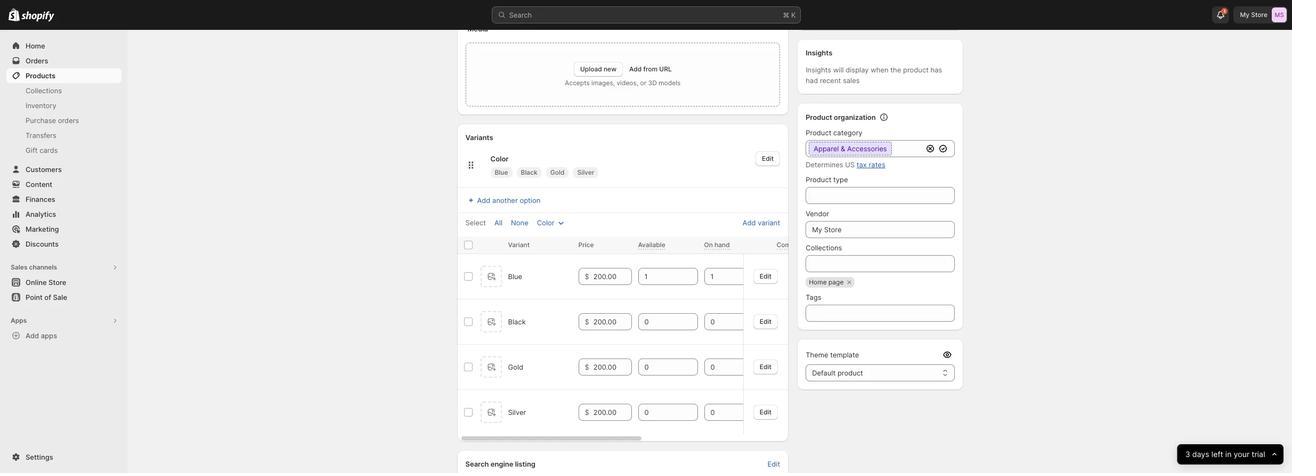 Task type: describe. For each thing, give the bounding box(es) containing it.
point
[[26, 293, 43, 302]]

trial
[[1252, 450, 1266, 459]]

marketing
[[26, 225, 59, 233]]

edit link for silver
[[754, 405, 778, 420]]

theme template
[[806, 351, 860, 359]]

$ for blue
[[585, 272, 589, 281]]

Product category text field
[[806, 140, 923, 157]]

point of sale
[[26, 293, 67, 302]]

my
[[1241, 11, 1250, 19]]

all button
[[488, 215, 509, 230]]

0 vertical spatial black
[[521, 168, 538, 176]]

sale
[[53, 293, 67, 302]]

product for product organization
[[806, 113, 833, 122]]

rates
[[869, 160, 886, 169]]

available
[[638, 241, 666, 249]]

accepts images, videos, or 3d models
[[565, 79, 681, 87]]

has
[[931, 66, 943, 74]]

online store button
[[0, 275, 128, 290]]

discounts link
[[6, 237, 122, 252]]

add for add another option
[[477, 196, 491, 205]]

variant
[[758, 219, 781, 227]]

sales channels
[[11, 263, 57, 271]]

$ text field for blue
[[594, 268, 632, 285]]

3 days left in your trial
[[1186, 450, 1266, 459]]

product category
[[806, 128, 863, 137]]

edit button
[[756, 151, 781, 166]]

content link
[[6, 177, 122, 192]]

determines
[[806, 160, 844, 169]]

1 vertical spatial blue
[[508, 272, 523, 281]]

of
[[44, 293, 51, 302]]

$ for silver
[[585, 408, 589, 417]]

settings
[[26, 453, 53, 462]]

variant
[[508, 241, 530, 249]]

options element containing blue
[[508, 272, 523, 281]]

select
[[466, 219, 486, 227]]

insights will display when the product has had recent sales
[[806, 66, 943, 85]]

shopify image
[[21, 11, 54, 22]]

inventory link
[[6, 98, 122, 113]]

0 vertical spatial blue
[[495, 168, 508, 176]]

display
[[846, 66, 869, 74]]

add another option
[[477, 196, 541, 205]]

apps
[[11, 317, 27, 325]]

my store image
[[1272, 7, 1287, 22]]

insights for insights will display when the product has had recent sales
[[806, 66, 832, 74]]

edit link for gold
[[754, 360, 778, 374]]

none
[[511, 219, 529, 227]]

0 vertical spatial silver
[[578, 168, 595, 176]]

⌘ k
[[783, 11, 796, 19]]

edit inside button
[[768, 460, 781, 469]]

customers link
[[6, 162, 122, 177]]

images,
[[592, 79, 615, 87]]

edit inside dropdown button
[[762, 155, 774, 163]]

upload new
[[580, 65, 617, 73]]

search engine listing
[[466, 460, 536, 469]]

your
[[1234, 450, 1250, 459]]

add apps button
[[6, 328, 122, 343]]

the
[[891, 66, 902, 74]]

determines us tax rates
[[806, 160, 886, 169]]

product for product category
[[806, 128, 832, 137]]

point of sale button
[[0, 290, 128, 305]]

product for product type
[[806, 175, 832, 184]]

Tags text field
[[806, 305, 955, 322]]

us
[[846, 160, 855, 169]]

⌘
[[783, 11, 790, 19]]

another
[[493, 196, 518, 205]]

or
[[641, 79, 647, 87]]

page
[[829, 278, 844, 286]]

from
[[644, 65, 658, 73]]

models
[[659, 79, 681, 87]]

1
[[1224, 9, 1226, 14]]

add another option button
[[459, 193, 547, 208]]

cards
[[40, 146, 58, 155]]

add variant
[[743, 219, 781, 227]]

vendor
[[806, 209, 830, 218]]

color inside dropdown button
[[537, 219, 555, 227]]

online
[[26, 278, 47, 287]]

channels
[[29, 263, 57, 271]]

edit for silver
[[760, 408, 772, 416]]

add from url button
[[630, 65, 672, 73]]

Vendor text field
[[806, 221, 955, 238]]

none button
[[505, 215, 535, 230]]

settings link
[[6, 450, 122, 465]]

edit link for black
[[754, 314, 778, 329]]

home page
[[809, 278, 844, 286]]

3
[[1186, 450, 1191, 459]]

engine
[[491, 460, 514, 469]]

edit button
[[762, 457, 787, 472]]

store for my store
[[1252, 11, 1268, 19]]



Task type: locate. For each thing, give the bounding box(es) containing it.
default
[[813, 369, 836, 377]]

1 vertical spatial $ text field
[[594, 404, 632, 421]]

edit link for blue
[[754, 269, 778, 284]]

0 vertical spatial home
[[26, 42, 45, 50]]

orders
[[26, 57, 48, 65]]

orders
[[58, 116, 79, 125]]

add left from
[[630, 65, 642, 73]]

type
[[834, 175, 848, 184]]

product
[[806, 113, 833, 122], [806, 128, 832, 137], [806, 175, 832, 184]]

analytics
[[26, 210, 56, 219]]

purchase orders link
[[6, 113, 122, 128]]

listing
[[515, 460, 536, 469]]

sales channels button
[[6, 260, 122, 275]]

0 vertical spatial $ text field
[[594, 268, 632, 285]]

category
[[834, 128, 863, 137]]

3d
[[648, 79, 657, 87]]

insights
[[806, 49, 833, 57], [806, 66, 832, 74]]

transfers link
[[6, 128, 122, 143]]

store right my
[[1252, 11, 1268, 19]]

my store
[[1241, 11, 1268, 19]]

product right the
[[904, 66, 929, 74]]

add left another
[[477, 196, 491, 205]]

1 horizontal spatial product
[[904, 66, 929, 74]]

0 vertical spatial $ text field
[[594, 359, 632, 376]]

store for online store
[[49, 278, 66, 287]]

product inside insights will display when the product has had recent sales
[[904, 66, 929, 74]]

product up product category
[[806, 113, 833, 122]]

add left apps
[[26, 332, 39, 340]]

add apps
[[26, 332, 57, 340]]

1 $ text field from the top
[[594, 359, 632, 376]]

home up the 'orders'
[[26, 42, 45, 50]]

1 vertical spatial product
[[806, 128, 832, 137]]

$ for black
[[585, 318, 589, 326]]

3 options element from the top
[[508, 363, 524, 372]]

product organization
[[806, 113, 876, 122]]

purchase
[[26, 116, 56, 125]]

store
[[1252, 11, 1268, 19], [49, 278, 66, 287]]

1 product from the top
[[806, 113, 833, 122]]

home up tags
[[809, 278, 827, 286]]

committed
[[777, 241, 811, 249]]

template
[[831, 351, 860, 359]]

tags
[[806, 293, 822, 302]]

add variant button
[[737, 214, 787, 232]]

search for search
[[509, 11, 532, 19]]

product down product organization
[[806, 128, 832, 137]]

1 vertical spatial color
[[537, 219, 555, 227]]

1 $ text field from the top
[[594, 268, 632, 285]]

left
[[1212, 450, 1224, 459]]

3 $ from the top
[[585, 363, 589, 372]]

insights for insights
[[806, 49, 833, 57]]

options element
[[508, 272, 523, 281], [508, 318, 526, 326], [508, 363, 524, 372], [508, 408, 526, 417]]

1 vertical spatial $ text field
[[594, 313, 632, 331]]

blue down 'variant'
[[508, 272, 523, 281]]

$ text field for black
[[594, 313, 632, 331]]

edit for gold
[[760, 363, 772, 371]]

online store
[[26, 278, 66, 287]]

search for search engine listing
[[466, 460, 489, 469]]

0 vertical spatial collections
[[26, 86, 62, 95]]

home for home page
[[809, 278, 827, 286]]

gift cards link
[[6, 143, 122, 158]]

2 $ from the top
[[585, 318, 589, 326]]

color button
[[531, 215, 573, 230]]

1 horizontal spatial gold
[[551, 168, 565, 176]]

0 vertical spatial insights
[[806, 49, 833, 57]]

upload new button
[[574, 62, 623, 77]]

days
[[1193, 450, 1210, 459]]

color
[[491, 155, 509, 163], [537, 219, 555, 227]]

add from url
[[630, 65, 672, 73]]

tax rates link
[[857, 160, 886, 169]]

add for add apps
[[26, 332, 39, 340]]

orders link
[[6, 53, 122, 68]]

purchase orders
[[26, 116, 79, 125]]

Collections text field
[[806, 255, 955, 272]]

1 vertical spatial black
[[508, 318, 526, 326]]

1 edit link from the top
[[754, 269, 778, 284]]

add for add from url
[[630, 65, 642, 73]]

$ text field for gold
[[594, 359, 632, 376]]

0 horizontal spatial home
[[26, 42, 45, 50]]

4 $ from the top
[[585, 408, 589, 417]]

organization
[[834, 113, 876, 122]]

transfers
[[26, 131, 56, 140]]

collections
[[26, 86, 62, 95], [806, 244, 842, 252]]

1 vertical spatial search
[[466, 460, 489, 469]]

new
[[604, 65, 617, 73]]

1 vertical spatial silver
[[508, 408, 526, 417]]

option
[[520, 196, 541, 205]]

Product type text field
[[806, 187, 955, 204]]

when
[[871, 66, 889, 74]]

2 $ text field from the top
[[594, 313, 632, 331]]

$ text field
[[594, 359, 632, 376], [594, 404, 632, 421]]

finances
[[26, 195, 55, 204]]

apps
[[41, 332, 57, 340]]

1 $ from the top
[[585, 272, 589, 281]]

1 button
[[1213, 6, 1230, 23]]

all
[[495, 219, 503, 227]]

products link
[[6, 68, 122, 83]]

marketing link
[[6, 222, 122, 237]]

3 product from the top
[[806, 175, 832, 184]]

shopify image
[[9, 8, 20, 21]]

2 edit link from the top
[[754, 314, 778, 329]]

1 vertical spatial store
[[49, 278, 66, 287]]

1 horizontal spatial collections
[[806, 244, 842, 252]]

1 horizontal spatial search
[[509, 11, 532, 19]]

add
[[630, 65, 642, 73], [477, 196, 491, 205], [743, 219, 756, 227], [26, 332, 39, 340]]

had
[[806, 76, 818, 85]]

tax
[[857, 160, 867, 169]]

media
[[468, 25, 488, 33]]

1 vertical spatial home
[[809, 278, 827, 286]]

collections link
[[6, 83, 122, 98]]

0 horizontal spatial gold
[[508, 363, 524, 372]]

insights inside insights will display when the product has had recent sales
[[806, 66, 832, 74]]

gift cards
[[26, 146, 58, 155]]

$ text field
[[594, 268, 632, 285], [594, 313, 632, 331]]

options element containing silver
[[508, 408, 526, 417]]

1 vertical spatial gold
[[508, 363, 524, 372]]

2 vertical spatial product
[[806, 175, 832, 184]]

hand
[[715, 241, 730, 249]]

home for home
[[26, 42, 45, 50]]

k
[[792, 11, 796, 19]]

inventory
[[26, 101, 56, 110]]

0 horizontal spatial silver
[[508, 408, 526, 417]]

1 vertical spatial collections
[[806, 244, 842, 252]]

apps button
[[6, 313, 122, 328]]

0 horizontal spatial store
[[49, 278, 66, 287]]

1 vertical spatial product
[[838, 369, 863, 377]]

product down "template"
[[838, 369, 863, 377]]

1 horizontal spatial color
[[537, 219, 555, 227]]

color right none button
[[537, 219, 555, 227]]

1 horizontal spatial home
[[809, 278, 827, 286]]

$ text field for silver
[[594, 404, 632, 421]]

options element containing gold
[[508, 363, 524, 372]]

1 horizontal spatial silver
[[578, 168, 595, 176]]

color down the variants
[[491, 155, 509, 163]]

0 vertical spatial product
[[904, 66, 929, 74]]

3 edit link from the top
[[754, 360, 778, 374]]

accepts
[[565, 79, 590, 87]]

2 insights from the top
[[806, 66, 832, 74]]

product type
[[806, 175, 848, 184]]

store inside "button"
[[49, 278, 66, 287]]

home page link
[[809, 277, 844, 288]]

0 vertical spatial color
[[491, 155, 509, 163]]

edit link
[[754, 269, 778, 284], [754, 314, 778, 329], [754, 360, 778, 374], [754, 405, 778, 420]]

blue up the add another option button
[[495, 168, 508, 176]]

0 horizontal spatial product
[[838, 369, 863, 377]]

home link
[[6, 38, 122, 53]]

0 horizontal spatial search
[[466, 460, 489, 469]]

recent
[[820, 76, 841, 85]]

url
[[660, 65, 672, 73]]

add left variant
[[743, 219, 756, 227]]

edit for black
[[760, 317, 772, 325]]

collections up the home page
[[806, 244, 842, 252]]

4 options element from the top
[[508, 408, 526, 417]]

products
[[26, 71, 55, 80]]

1 options element from the top
[[508, 272, 523, 281]]

on hand
[[704, 241, 730, 249]]

2 options element from the top
[[508, 318, 526, 326]]

4 edit link from the top
[[754, 405, 778, 420]]

on
[[704, 241, 713, 249]]

2 $ text field from the top
[[594, 404, 632, 421]]

product down determines
[[806, 175, 832, 184]]

0 horizontal spatial collections
[[26, 86, 62, 95]]

variants
[[466, 133, 493, 142]]

finances link
[[6, 192, 122, 207]]

2 product from the top
[[806, 128, 832, 137]]

0 horizontal spatial color
[[491, 155, 509, 163]]

0 vertical spatial gold
[[551, 168, 565, 176]]

0 vertical spatial store
[[1252, 11, 1268, 19]]

black
[[521, 168, 538, 176], [508, 318, 526, 326]]

analytics link
[[6, 207, 122, 222]]

0 vertical spatial product
[[806, 113, 833, 122]]

edit for blue
[[760, 272, 772, 280]]

will
[[834, 66, 844, 74]]

add for add variant
[[743, 219, 756, 227]]

1 insights from the top
[[806, 49, 833, 57]]

None number field
[[638, 268, 682, 285], [704, 268, 748, 285], [638, 313, 682, 331], [704, 313, 748, 331], [638, 359, 682, 376], [704, 359, 748, 376], [638, 404, 682, 421], [704, 404, 748, 421], [638, 268, 682, 285], [704, 268, 748, 285], [638, 313, 682, 331], [704, 313, 748, 331], [638, 359, 682, 376], [704, 359, 748, 376], [638, 404, 682, 421], [704, 404, 748, 421]]

discounts
[[26, 240, 59, 248]]

1 vertical spatial insights
[[806, 66, 832, 74]]

0 vertical spatial search
[[509, 11, 532, 19]]

$ for gold
[[585, 363, 589, 372]]

options element containing black
[[508, 318, 526, 326]]

1 horizontal spatial store
[[1252, 11, 1268, 19]]

online store link
[[6, 275, 122, 290]]

3 days left in your trial button
[[1178, 445, 1284, 465]]

store up sale
[[49, 278, 66, 287]]

collections up 'inventory'
[[26, 86, 62, 95]]



